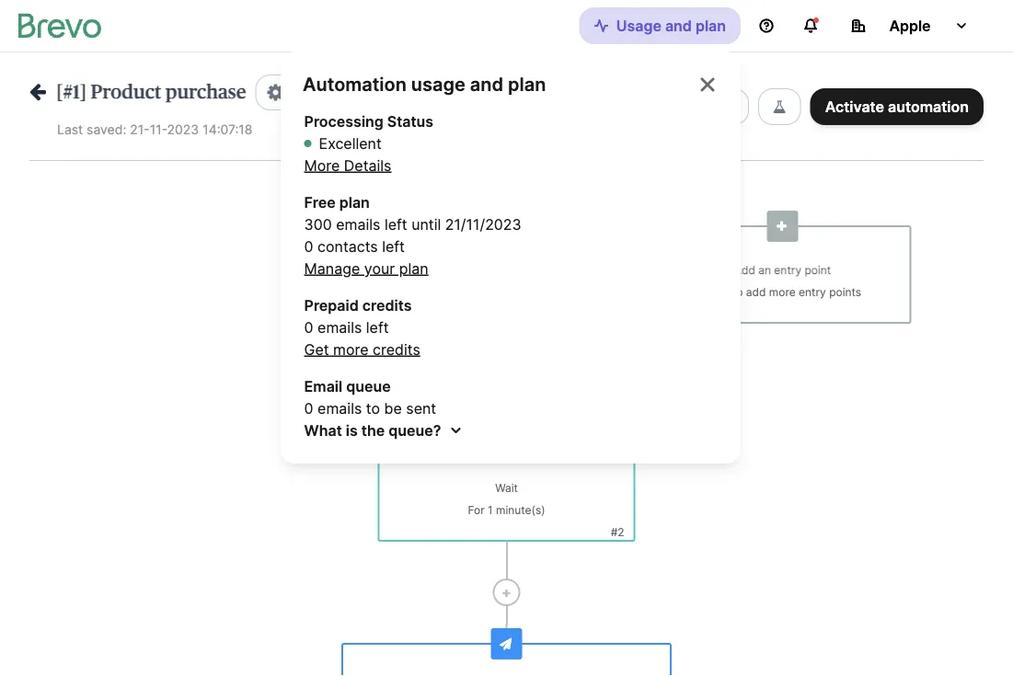 Task type: locate. For each thing, give the bounding box(es) containing it.
more details
[[304, 156, 392, 174]]

status
[[387, 112, 434, 130]]

automation usage and plan dialog
[[281, 52, 741, 464]]

left inside the prepaid credits 0 emails left get more credits
[[366, 318, 389, 336]]

entry right an
[[774, 264, 802, 277]]

prepaid
[[304, 296, 359, 314]]

credits up queue
[[373, 341, 420, 359]]

left up your
[[382, 237, 405, 255]]

0 down 300
[[304, 237, 314, 255]]

apple
[[890, 17, 931, 35]]

2 0 from the top
[[304, 318, 314, 336]]

2 vertical spatial emails
[[318, 399, 362, 417]]

0 inside free plan 300 emails left until 21/11/2023 0 contacts left manage your plan
[[304, 237, 314, 255]]

0 vertical spatial left
[[385, 215, 407, 233]]

to inside add an entry point click to add more entry points
[[733, 286, 743, 299]]

21/11/2023
[[445, 215, 522, 233]]

left for plan
[[385, 215, 407, 233]]

wait for 1 minute(s) #2
[[468, 482, 625, 539]]

activate
[[825, 98, 885, 116]]

emails up contacts
[[336, 215, 381, 233]]

1 vertical spatial and
[[470, 73, 504, 96]]

1 horizontal spatial more
[[769, 286, 796, 299]]

automation
[[303, 73, 407, 96]]

more right add
[[769, 286, 796, 299]]

and inside 'button'
[[665, 17, 692, 35]]

to
[[733, 286, 743, 299], [366, 399, 380, 417]]

sent
[[406, 399, 436, 417]]

email
[[304, 377, 343, 395]]

0 vertical spatial 0
[[304, 237, 314, 255]]

point
[[805, 264, 831, 277]]

automation
[[888, 98, 969, 116]]

usage
[[616, 17, 662, 35]]

more details link
[[304, 155, 392, 177]]

1 horizontal spatial and
[[665, 17, 692, 35]]

usage and plan button
[[580, 7, 741, 44]]

manage
[[304, 260, 360, 278]]

to left add
[[733, 286, 743, 299]]

left left until
[[385, 215, 407, 233]]

0 vertical spatial to
[[733, 286, 743, 299]]

0 vertical spatial more
[[769, 286, 796, 299]]

left
[[385, 215, 407, 233], [382, 237, 405, 255], [366, 318, 389, 336]]

and
[[665, 17, 692, 35], [470, 73, 504, 96]]

what is the queue?
[[304, 422, 441, 440]]

plan right usage
[[508, 73, 546, 96]]

0 up what at the left of the page
[[304, 399, 314, 417]]

2 vertical spatial left
[[366, 318, 389, 336]]

until
[[412, 215, 441, 233]]

entry
[[774, 264, 802, 277], [799, 286, 826, 299]]

and right usage
[[470, 73, 504, 96]]

free plan 300 emails left until 21/11/2023 0 contacts left manage your plan
[[304, 193, 522, 278]]

saved:
[[87, 122, 126, 137]]

more right get on the left of page
[[333, 341, 369, 359]]

1 vertical spatial to
[[366, 399, 380, 417]]

excellent
[[319, 134, 382, 152]]

11-
[[150, 122, 167, 137]]

credits down your
[[362, 296, 412, 314]]

more
[[769, 286, 796, 299], [333, 341, 369, 359]]

usage and plan
[[616, 17, 726, 35]]

14:07:18
[[203, 122, 253, 137]]

more inside add an entry point click to add more entry points
[[769, 286, 796, 299]]

emails inside the prepaid credits 0 emails left get more credits
[[318, 318, 362, 336]]

your
[[364, 260, 395, 278]]

email queue
[[304, 377, 391, 395]]

[#1]                             product purchase
[[56, 82, 246, 101]]

0 horizontal spatial to
[[366, 399, 380, 417]]

more inside the prepaid credits 0 emails left get more credits
[[333, 341, 369, 359]]

and right the usage
[[665, 17, 692, 35]]

0 up get on the left of page
[[304, 318, 314, 336]]

plan
[[696, 17, 726, 35], [508, 73, 546, 96], [339, 193, 370, 211], [399, 260, 429, 278]]

emails inside free plan 300 emails left until 21/11/2023 0 contacts left manage your plan
[[336, 215, 381, 233]]

manage your plan link
[[304, 258, 429, 280]]

credits
[[362, 296, 412, 314], [373, 341, 420, 359]]

[#1]                             product purchase link
[[29, 81, 246, 101]]

purchase
[[166, 82, 246, 101]]

emails down email queue
[[318, 399, 362, 417]]

minute(s)
[[496, 504, 545, 517]]

wait
[[495, 482, 518, 495]]

0 horizontal spatial more
[[333, 341, 369, 359]]

0 vertical spatial emails
[[336, 215, 381, 233]]

1 horizontal spatial to
[[733, 286, 743, 299]]

1 vertical spatial emails
[[318, 318, 362, 336]]

1
[[488, 504, 493, 517]]

arrow left image
[[29, 81, 46, 101]]

1 0 from the top
[[304, 237, 314, 255]]

1 vertical spatial more
[[333, 341, 369, 359]]

plan inside 'button'
[[696, 17, 726, 35]]

free
[[304, 193, 336, 211]]

the
[[361, 422, 385, 440]]

plan right the usage
[[696, 17, 726, 35]]

to left be at the bottom of the page
[[366, 399, 380, 417]]

0 vertical spatial and
[[665, 17, 692, 35]]

left up get more credits link in the bottom of the page
[[366, 318, 389, 336]]

emails down prepaid
[[318, 318, 362, 336]]

points
[[829, 286, 862, 299]]

0
[[304, 237, 314, 255], [304, 318, 314, 336], [304, 399, 314, 417]]

[#1]
[[56, 82, 87, 101]]

product
[[91, 82, 161, 101]]

what is the queue? link
[[304, 420, 463, 442]]

2 vertical spatial 0
[[304, 399, 314, 417]]

entry down point
[[799, 286, 826, 299]]

#2
[[611, 526, 625, 539]]

emails
[[336, 215, 381, 233], [318, 318, 362, 336], [318, 399, 362, 417]]

1 vertical spatial 0
[[304, 318, 314, 336]]

1 vertical spatial left
[[382, 237, 405, 255]]

an
[[759, 264, 771, 277]]

prepaid credits 0 emails left get more credits
[[304, 296, 420, 359]]

0 vertical spatial entry
[[774, 264, 802, 277]]

flask image
[[773, 99, 787, 114]]

1 vertical spatial entry
[[799, 286, 826, 299]]

0 horizontal spatial and
[[470, 73, 504, 96]]



Task type: describe. For each thing, give the bounding box(es) containing it.
emails for credits
[[318, 318, 362, 336]]

automation usage and plan
[[303, 73, 546, 96]]

be
[[384, 399, 402, 417]]

last
[[57, 122, 83, 137]]

processing
[[304, 112, 384, 130]]

300
[[304, 215, 332, 233]]

contacts
[[318, 237, 378, 255]]

for
[[468, 504, 485, 517]]

add
[[746, 286, 766, 299]]

activate automation button
[[811, 88, 984, 125]]

activate automation
[[825, 98, 969, 116]]

usage
[[411, 73, 466, 96]]

plan right free
[[339, 193, 370, 211]]

2023
[[167, 122, 199, 137]]

add
[[734, 264, 756, 277]]

what
[[304, 422, 342, 440]]

plan right your
[[399, 260, 429, 278]]

is
[[346, 422, 358, 440]]

21-
[[130, 122, 150, 137]]

0 inside the prepaid credits 0 emails left get more credits
[[304, 318, 314, 336]]

1 vertical spatial credits
[[373, 341, 420, 359]]

and inside dialog
[[470, 73, 504, 96]]

add an entry point click to add more entry points
[[704, 264, 862, 299]]

get
[[304, 341, 329, 359]]

cog image
[[267, 83, 284, 102]]

to inside automation usage and plan dialog
[[366, 399, 380, 417]]

click
[[704, 286, 730, 299]]

get more credits link
[[304, 339, 420, 361]]

processing status
[[304, 112, 434, 130]]

queue
[[346, 377, 391, 395]]

details
[[344, 156, 392, 174]]

apple button
[[837, 7, 984, 44]]

last saved: 21-11-2023 14:07:18
[[57, 122, 253, 137]]

left for credits
[[366, 318, 389, 336]]

0 emails to be sent
[[304, 399, 436, 417]]

queue?
[[389, 422, 441, 440]]

3 0 from the top
[[304, 399, 314, 417]]

more
[[304, 156, 340, 174]]

emails for plan
[[336, 215, 381, 233]]

0 vertical spatial credits
[[362, 296, 412, 314]]



Task type: vqa. For each thing, say whether or not it's contained in the screenshot.
emails related to credits
yes



